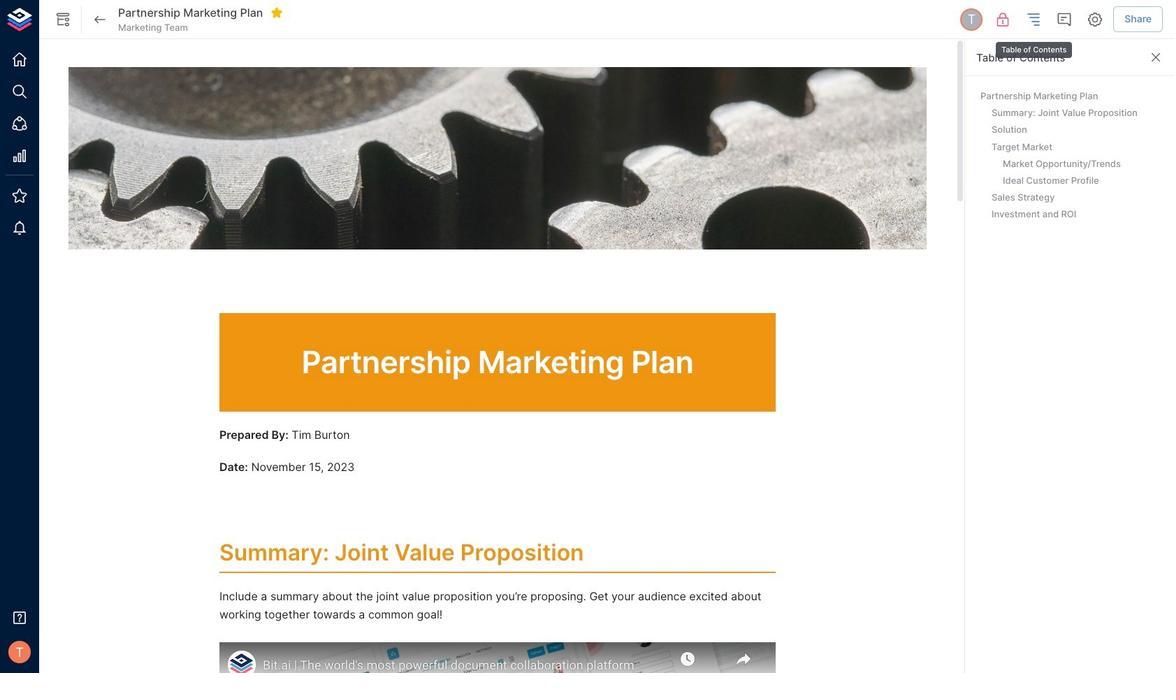 Task type: vqa. For each thing, say whether or not it's contained in the screenshot.
Show Wiki image
yes



Task type: describe. For each thing, give the bounding box(es) containing it.
show wiki image
[[55, 11, 71, 28]]

this document is locked image
[[995, 11, 1011, 28]]

settings image
[[1087, 11, 1104, 28]]

go back image
[[92, 11, 108, 28]]



Task type: locate. For each thing, give the bounding box(es) containing it.
remove favorite image
[[271, 7, 283, 19]]

tooltip
[[995, 32, 1074, 60]]

table of contents image
[[1025, 11, 1042, 28]]

comments image
[[1056, 11, 1073, 28]]



